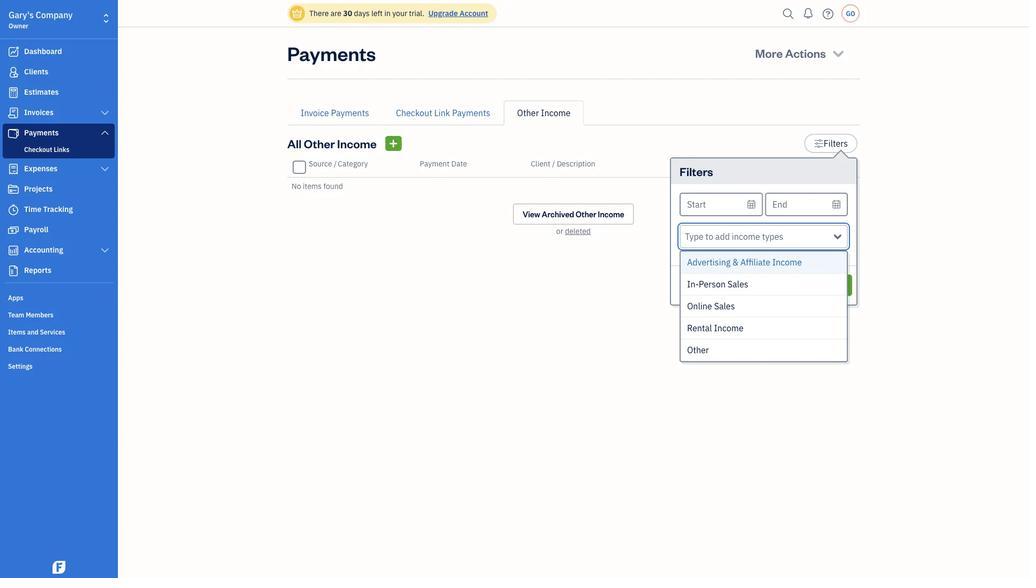 Task type: vqa. For each thing, say whether or not it's contained in the screenshot.
FreshBooks icon
yes



Task type: describe. For each thing, give the bounding box(es) containing it.
view archived other income
[[523, 209, 624, 219]]

actions
[[785, 45, 826, 61]]

dashboard image
[[7, 47, 20, 57]]

category
[[338, 159, 368, 169]]

rental income
[[687, 323, 744, 334]]

upgrade
[[428, 8, 458, 18]]

payroll
[[24, 225, 48, 235]]

apply
[[797, 279, 823, 292]]

checkout links
[[24, 145, 69, 154]]

freshbooks image
[[50, 562, 68, 575]]

other income
[[517, 107, 570, 119]]

chart image
[[7, 245, 20, 256]]

person
[[699, 279, 726, 290]]

End date in MM/DD/YYYY format text field
[[765, 193, 848, 217]]

payment
[[420, 159, 450, 169]]

amount button
[[829, 159, 855, 169]]

apps link
[[3, 289, 115, 305]]

or deleted
[[556, 226, 591, 236]]

or
[[556, 226, 563, 236]]

payments right invoice
[[331, 107, 369, 119]]

items
[[8, 328, 26, 337]]

tracking
[[43, 204, 73, 214]]

team
[[8, 311, 24, 319]]

source
[[309, 159, 332, 169]]

checkout for checkout links
[[24, 145, 52, 154]]

there
[[309, 8, 329, 18]]

company
[[36, 9, 73, 21]]

link
[[434, 107, 450, 119]]

all other income
[[287, 136, 377, 151]]

checkout link payments link
[[383, 101, 504, 125]]

upgrade account link
[[426, 8, 488, 18]]

checkout link payments
[[396, 107, 490, 119]]

projects link
[[3, 180, 115, 199]]

money image
[[7, 225, 20, 236]]

checkout for checkout link payments
[[396, 107, 432, 119]]

other up deleted link
[[576, 209, 596, 219]]

deleted
[[565, 226, 591, 236]]

dashboard
[[24, 46, 62, 56]]

other up source
[[304, 136, 335, 151]]

chevron large down image for payments
[[100, 129, 110, 137]]

left
[[371, 8, 383, 18]]

go to help image
[[819, 6, 837, 22]]

advertising
[[687, 257, 730, 268]]

and
[[27, 328, 38, 337]]

services
[[40, 328, 65, 337]]

bank
[[8, 345, 23, 354]]

invoices
[[24, 107, 54, 117]]

settings
[[8, 362, 33, 371]]

accounting link
[[3, 241, 115, 260]]

no
[[292, 181, 301, 191]]

account
[[460, 8, 488, 18]]

online sales
[[687, 301, 735, 312]]

reports link
[[3, 262, 115, 281]]

description
[[557, 159, 595, 169]]

gary's
[[9, 9, 34, 21]]

apply button
[[768, 275, 852, 296]]

clear
[[710, 279, 734, 292]]

gary's company owner
[[9, 9, 73, 30]]

online
[[687, 301, 712, 312]]

estimates
[[24, 87, 59, 97]]

invoice
[[301, 107, 329, 119]]

items and services link
[[3, 324, 115, 340]]

time
[[24, 204, 41, 214]]

notifications image
[[800, 3, 817, 24]]

amount
[[829, 159, 855, 169]]

0 vertical spatial sales
[[728, 279, 748, 290]]

team members
[[8, 311, 53, 319]]

trial.
[[409, 8, 424, 18]]

in-person sales
[[687, 279, 748, 290]]

search image
[[780, 6, 797, 22]]

reports
[[24, 266, 51, 275]]

project image
[[7, 184, 20, 195]]

other income link
[[504, 101, 584, 125]]

crown image
[[292, 8, 303, 19]]

/ for description
[[552, 159, 555, 169]]

bank connections link
[[3, 341, 115, 357]]

links
[[54, 145, 69, 154]]

filters button
[[804, 134, 858, 153]]

client / description
[[531, 159, 595, 169]]

1 vertical spatial sales
[[714, 301, 735, 312]]

checkout links link
[[5, 143, 113, 156]]

payroll link
[[3, 221, 115, 240]]

report image
[[7, 266, 20, 277]]

go button
[[841, 4, 860, 23]]

add new other income entry image
[[388, 137, 398, 150]]

chevron large down image for accounting
[[100, 247, 110, 255]]



Task type: locate. For each thing, give the bounding box(es) containing it.
affiliate
[[740, 257, 770, 268]]

2 chevron large down image from the top
[[100, 247, 110, 255]]

payments
[[287, 40, 376, 66], [331, 107, 369, 119], [452, 107, 490, 119], [24, 128, 59, 138]]

chevrondown image
[[831, 46, 846, 61]]

in-
[[687, 279, 699, 290]]

advertising & affiliate income
[[687, 257, 802, 268]]

more
[[755, 45, 783, 61]]

filters up start date in mm/dd/yyyy format text field
[[680, 164, 713, 179]]

go
[[846, 9, 855, 18]]

&
[[733, 257, 738, 268]]

1 / from the left
[[334, 159, 337, 169]]

0 vertical spatial chevron large down image
[[100, 129, 110, 137]]

invoice payments
[[301, 107, 369, 119]]

client
[[531, 159, 550, 169]]

payment date button
[[420, 159, 467, 169]]

1 horizontal spatial filters
[[824, 138, 848, 149]]

payment date
[[420, 159, 467, 169]]

sales
[[728, 279, 748, 290], [714, 301, 735, 312]]

Type to add income types search field
[[685, 230, 834, 243]]

/
[[334, 159, 337, 169], [552, 159, 555, 169]]

expenses
[[24, 164, 57, 174]]

/ for category
[[334, 159, 337, 169]]

0 horizontal spatial /
[[334, 159, 337, 169]]

filters inside dropdown button
[[824, 138, 848, 149]]

payments inside "link"
[[24, 128, 59, 138]]

expense image
[[7, 164, 20, 175]]

chevron large down image up payments "link"
[[100, 109, 110, 117]]

1 horizontal spatial checkout
[[396, 107, 432, 119]]

chevron large down image down the payroll "link"
[[100, 247, 110, 255]]

projects
[[24, 184, 53, 194]]

1 chevron large down image from the top
[[100, 129, 110, 137]]

in
[[384, 8, 391, 18]]

accounting
[[24, 245, 63, 255]]

1 chevron large down image from the top
[[100, 109, 110, 117]]

invoice image
[[7, 108, 20, 118]]

0 vertical spatial checkout
[[396, 107, 432, 119]]

days
[[354, 8, 370, 18]]

/ right the client
[[552, 159, 555, 169]]

0 vertical spatial filters
[[824, 138, 848, 149]]

other
[[517, 107, 539, 119], [304, 136, 335, 151], [576, 209, 596, 219], [687, 345, 709, 356]]

chevron large down image for expenses
[[100, 165, 110, 174]]

chevron large down image
[[100, 129, 110, 137], [100, 247, 110, 255]]

1 vertical spatial checkout
[[24, 145, 52, 154]]

list box containing advertising & affiliate income
[[681, 252, 847, 362]]

estimates link
[[3, 83, 115, 102]]

more actions
[[755, 45, 826, 61]]

settings link
[[3, 358, 115, 374]]

view
[[523, 209, 540, 219]]

filters
[[824, 138, 848, 149], [680, 164, 713, 179]]

chevron large down image for invoices
[[100, 109, 110, 117]]

other down the rental
[[687, 345, 709, 356]]

payment image
[[7, 128, 20, 139]]

rental
[[687, 323, 712, 334]]

time tracking
[[24, 204, 73, 214]]

payments down are
[[287, 40, 376, 66]]

sales down &
[[728, 279, 748, 290]]

0 vertical spatial chevron large down image
[[100, 109, 110, 117]]

sales down clear button
[[714, 301, 735, 312]]

team members link
[[3, 307, 115, 323]]

no items found
[[292, 181, 343, 191]]

items and services
[[8, 328, 65, 337]]

30
[[343, 8, 352, 18]]

1 vertical spatial filters
[[680, 164, 713, 179]]

0 horizontal spatial filters
[[680, 164, 713, 179]]

invoices link
[[3, 103, 115, 123]]

more actions button
[[746, 40, 855, 66]]

expenses link
[[3, 160, 115, 179]]

invoice payments link
[[287, 101, 383, 125]]

apps
[[8, 294, 23, 302]]

clear button
[[680, 275, 764, 296]]

view archived other income link
[[513, 204, 634, 225]]

archived
[[542, 209, 574, 219]]

2 chevron large down image from the top
[[100, 165, 110, 174]]

checkout up expenses
[[24, 145, 52, 154]]

members
[[26, 311, 53, 319]]

payments link
[[3, 124, 115, 143]]

payments up the checkout links
[[24, 128, 59, 138]]

all
[[287, 136, 301, 151]]

Start date in MM/DD/YYYY format text field
[[680, 193, 763, 217]]

time tracking link
[[3, 200, 115, 220]]

clients link
[[3, 63, 115, 82]]

chevron large down image down checkout links link
[[100, 165, 110, 174]]

/ right source
[[334, 159, 337, 169]]

income
[[541, 107, 570, 119], [337, 136, 377, 151], [598, 209, 624, 219], [772, 257, 802, 268], [714, 323, 744, 334]]

0 horizontal spatial checkout
[[24, 145, 52, 154]]

estimate image
[[7, 87, 20, 98]]

2 / from the left
[[552, 159, 555, 169]]

1 vertical spatial chevron large down image
[[100, 165, 110, 174]]

found
[[323, 181, 343, 191]]

owner
[[9, 21, 28, 30]]

deleted link
[[565, 226, 591, 236]]

dashboard link
[[3, 42, 115, 62]]

your
[[392, 8, 407, 18]]

filters up amount
[[824, 138, 848, 149]]

list box
[[681, 252, 847, 362]]

client image
[[7, 67, 20, 78]]

chevron large down image
[[100, 109, 110, 117], [100, 165, 110, 174]]

payments right link
[[452, 107, 490, 119]]

there are 30 days left in your trial. upgrade account
[[309, 8, 488, 18]]

checkout left link
[[396, 107, 432, 119]]

other up the client
[[517, 107, 539, 119]]

connections
[[25, 345, 62, 354]]

chevron large down image up checkout links link
[[100, 129, 110, 137]]

timer image
[[7, 205, 20, 215]]

items
[[303, 181, 322, 191]]

settings image
[[814, 137, 824, 150]]

are
[[331, 8, 341, 18]]

other inside "list box"
[[687, 345, 709, 356]]

main element
[[0, 0, 145, 579]]

date
[[451, 159, 467, 169]]

chevron large down image inside invoices link
[[100, 109, 110, 117]]

source / category
[[309, 159, 368, 169]]

checkout inside 'main' element
[[24, 145, 52, 154]]

1 horizontal spatial /
[[552, 159, 555, 169]]

clients
[[24, 67, 48, 77]]

1 vertical spatial chevron large down image
[[100, 247, 110, 255]]



